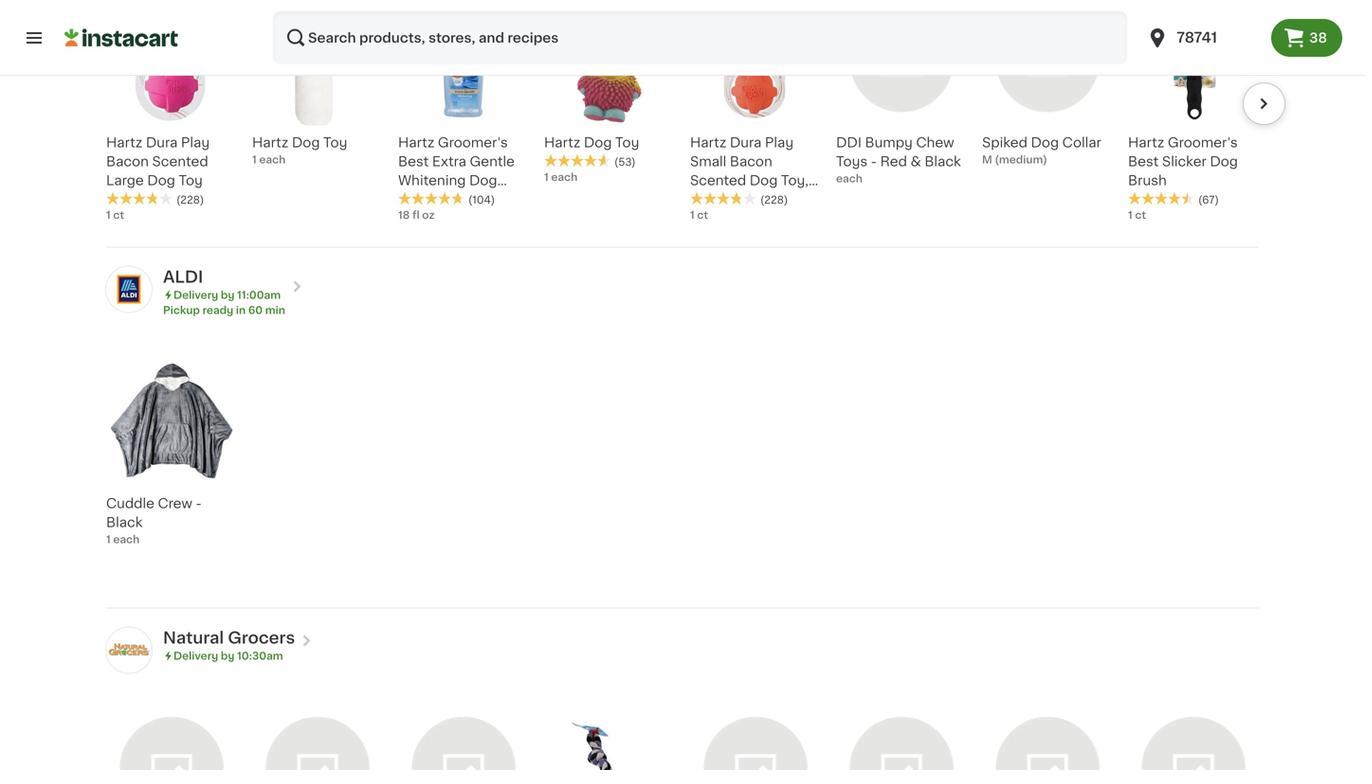 Task type: vqa. For each thing, say whether or not it's contained in the screenshot.
second Dura from the right
yes



Task type: describe. For each thing, give the bounding box(es) containing it.
dog inside hartz dog toy 1 each
[[292, 136, 320, 149]]

hartz for hartz dura play small bacon scented dog toy, color varies
[[690, 136, 727, 149]]

varies
[[730, 193, 770, 206]]

slicker
[[1162, 155, 1207, 168]]

toy,
[[781, 174, 809, 187]]

1 for hartz dura play bacon scented large dog toy
[[106, 210, 111, 220]]

whitening
[[398, 174, 466, 187]]

red
[[880, 155, 907, 168]]

(53)
[[614, 157, 636, 167]]

in
[[236, 305, 246, 316]]

cuddle
[[106, 497, 154, 511]]

dog inside 'spiked dog collar m (medium)'
[[1031, 136, 1059, 149]]

spiked
[[982, 136, 1028, 149]]

1 inside cuddle crew - black 1 each
[[106, 535, 111, 545]]

gentle
[[470, 155, 515, 168]]

crew
[[158, 497, 192, 511]]

11:00am
[[237, 290, 281, 301]]

1 inside hartz dog toy 1 each
[[252, 155, 257, 165]]

pickup ready in 60 min
[[163, 305, 285, 316]]

scented inside hartz dura play bacon scented large dog toy
[[152, 155, 208, 168]]

1 ct for hartz dura play bacon scented large dog toy
[[106, 210, 124, 220]]

hartz for hartz dog toy
[[544, 136, 581, 149]]

1 for hartz dura play small bacon scented dog toy, color varies
[[690, 210, 695, 220]]

groomer's for extra
[[438, 136, 508, 149]]

hartz for hartz groomer's best slicker dog brush
[[1128, 136, 1165, 149]]

black inside ddi bumpy chew toys - red & black each
[[925, 155, 961, 168]]

large
[[106, 174, 144, 187]]

toy for hartz dog toy 1 each
[[323, 136, 347, 149]]

collar
[[1063, 136, 1102, 149]]

1 for hartz dog toy
[[544, 172, 549, 183]]

best for brush
[[1128, 155, 1159, 168]]

cuddle crew - black 1 each
[[106, 497, 202, 545]]

chew
[[916, 136, 954, 149]]

38 button
[[1272, 19, 1343, 57]]

dog inside hartz dura play bacon scented large dog toy
[[147, 174, 175, 187]]

toy inside hartz dura play bacon scented large dog toy
[[179, 174, 203, 187]]

- inside cuddle crew - black 1 each
[[196, 497, 202, 511]]

delivery by 10:30am
[[174, 651, 283, 662]]

ct for hartz groomer's best slicker dog brush
[[1135, 210, 1146, 220]]

ready
[[203, 305, 233, 316]]

1 ct for hartz dura play small bacon scented dog toy, color varies
[[690, 210, 708, 220]]

hartz dog toy
[[544, 136, 639, 149]]

color
[[690, 193, 726, 206]]

dog inside hartz dura play small bacon scented dog toy, color varies
[[750, 174, 778, 187]]

pickup
[[163, 305, 200, 316]]

hartz groomer's best extra gentle whitening dog shampoo
[[398, 136, 515, 206]]

hartz dura play small bacon scented dog toy, color varies
[[690, 136, 809, 206]]

item carousel region containing hartz dura play bacon scented large dog toy
[[106, 0, 1286, 239]]

delivery by 11:00am
[[174, 290, 281, 301]]

natural
[[163, 630, 224, 647]]

natural grocers
[[163, 630, 295, 647]]

(104)
[[468, 195, 495, 205]]

each inside cuddle crew - black 1 each
[[113, 535, 140, 545]]

dura for scented
[[146, 136, 178, 149]]

ct for hartz dura play small bacon scented dog toy, color varies
[[697, 210, 708, 220]]

bumpy
[[865, 136, 913, 149]]

(medium)
[[995, 155, 1047, 165]]

78741
[[1177, 31, 1217, 45]]

hartz for hartz groomer's best extra gentle whitening dog shampoo
[[398, 136, 435, 149]]

60
[[248, 305, 263, 316]]

by for 10:30am
[[221, 651, 235, 662]]

1 ct for hartz groomer's best slicker dog brush
[[1128, 210, 1146, 220]]

hartz for hartz dura play bacon scented large dog toy
[[106, 136, 142, 149]]

1 for hartz groomer's best slicker dog brush
[[1128, 210, 1133, 220]]



Task type: locate. For each thing, give the bounding box(es) containing it.
0 horizontal spatial (228)
[[176, 195, 204, 205]]

dog
[[292, 136, 320, 149], [584, 136, 612, 149], [1031, 136, 1059, 149], [1210, 155, 1238, 168], [147, 174, 175, 187], [469, 174, 497, 187], [750, 174, 778, 187]]

1 horizontal spatial 1 ct
[[690, 210, 708, 220]]

scented
[[152, 155, 208, 168], [690, 174, 746, 187]]

best for whitening
[[398, 155, 429, 168]]

black
[[925, 155, 961, 168], [106, 516, 143, 530]]

groomer's inside 'hartz groomer's best extra gentle whitening dog shampoo'
[[438, 136, 508, 149]]

1 horizontal spatial groomer's
[[1168, 136, 1238, 149]]

toy
[[323, 136, 347, 149], [615, 136, 639, 149], [179, 174, 203, 187]]

1 horizontal spatial toy
[[323, 136, 347, 149]]

groomer's for slicker
[[1168, 136, 1238, 149]]

play for scented
[[181, 136, 210, 149]]

1 vertical spatial by
[[221, 651, 235, 662]]

18
[[398, 210, 410, 220]]

1 vertical spatial scented
[[690, 174, 746, 187]]

best
[[398, 155, 429, 168], [1128, 155, 1159, 168]]

1 vertical spatial delivery
[[174, 651, 218, 662]]

dura inside hartz dura play bacon scented large dog toy
[[146, 136, 178, 149]]

play for bacon
[[765, 136, 794, 149]]

hartz groomer's best slicker dog brush
[[1128, 136, 1238, 187]]

ct down color
[[697, 210, 708, 220]]

delivery for delivery by 10:30am
[[174, 651, 218, 662]]

1 horizontal spatial -
[[871, 155, 877, 168]]

bacon up varies
[[730, 155, 772, 168]]

1 dura from the left
[[146, 136, 178, 149]]

0 vertical spatial black
[[925, 155, 961, 168]]

1 1 ct from the left
[[106, 210, 124, 220]]

ddi bumpy chew toys - red & black each
[[836, 136, 961, 184]]

1 horizontal spatial scented
[[690, 174, 746, 187]]

- right crew
[[196, 497, 202, 511]]

best inside the hartz groomer's best slicker dog brush
[[1128, 155, 1159, 168]]

delivery
[[174, 290, 218, 301], [174, 651, 218, 662]]

dura inside hartz dura play small bacon scented dog toy, color varies
[[730, 136, 762, 149]]

ct for hartz dura play bacon scented large dog toy
[[113, 210, 124, 220]]

2 (228) from the left
[[760, 195, 788, 205]]

2 horizontal spatial 1 ct
[[1128, 210, 1146, 220]]

(228) for toy,
[[760, 195, 788, 205]]

0 horizontal spatial bacon
[[106, 155, 149, 168]]

hartz inside hartz dura play small bacon scented dog toy, color varies
[[690, 136, 727, 149]]

2 horizontal spatial ct
[[1135, 210, 1146, 220]]

1 horizontal spatial best
[[1128, 155, 1159, 168]]

1 play from the left
[[181, 136, 210, 149]]

oz
[[422, 210, 435, 220]]

dog inside 'hartz groomer's best extra gentle whitening dog shampoo'
[[469, 174, 497, 187]]

0 horizontal spatial scented
[[152, 155, 208, 168]]

hartz dura play bacon scented large dog toy
[[106, 136, 210, 187]]

2 hartz from the left
[[252, 136, 289, 149]]

0 vertical spatial by
[[221, 290, 235, 301]]

2 play from the left
[[765, 136, 794, 149]]

by
[[221, 290, 235, 301], [221, 651, 235, 662]]

10:30am
[[237, 651, 283, 662]]

best inside 'hartz groomer's best extra gentle whitening dog shampoo'
[[398, 155, 429, 168]]

hartz inside hartz dog toy 1 each
[[252, 136, 289, 149]]

- inside ddi bumpy chew toys - red & black each
[[871, 155, 877, 168]]

delivery down natural
[[174, 651, 218, 662]]

1 ct down the brush
[[1128, 210, 1146, 220]]

aldi
[[163, 269, 203, 285]]

2 groomer's from the left
[[1168, 136, 1238, 149]]

3 1 ct from the left
[[1128, 210, 1146, 220]]

-
[[871, 155, 877, 168], [196, 497, 202, 511]]

1 bacon from the left
[[106, 155, 149, 168]]

toy inside hartz dog toy 1 each
[[323, 136, 347, 149]]

scented inside hartz dura play small bacon scented dog toy, color varies
[[690, 174, 746, 187]]

natural grocers image
[[106, 628, 152, 674]]

2 delivery from the top
[[174, 651, 218, 662]]

1 vertical spatial item carousel region
[[80, 348, 1259, 601]]

2 bacon from the left
[[730, 155, 772, 168]]

delivery up pickup
[[174, 290, 218, 301]]

1 vertical spatial black
[[106, 516, 143, 530]]

&
[[911, 155, 921, 168]]

best up the whitening
[[398, 155, 429, 168]]

1 by from the top
[[221, 290, 235, 301]]

- left red
[[871, 155, 877, 168]]

1 horizontal spatial dura
[[730, 136, 762, 149]]

extra
[[432, 155, 466, 168]]

1 best from the left
[[398, 155, 429, 168]]

small
[[690, 155, 727, 168]]

1 horizontal spatial black
[[925, 155, 961, 168]]

play inside hartz dura play small bacon scented dog toy, color varies
[[765, 136, 794, 149]]

3 ct from the left
[[1135, 210, 1146, 220]]

(228) down hartz dura play bacon scented large dog toy
[[176, 195, 204, 205]]

by for 11:00am
[[221, 290, 235, 301]]

black inside cuddle crew - black 1 each
[[106, 516, 143, 530]]

1 ct from the left
[[113, 210, 124, 220]]

1 horizontal spatial play
[[765, 136, 794, 149]]

2 1 ct from the left
[[690, 210, 708, 220]]

instacart logo image
[[64, 27, 178, 49]]

0 horizontal spatial best
[[398, 155, 429, 168]]

black down chew
[[925, 155, 961, 168]]

by up pickup ready in 60 min in the top of the page
[[221, 290, 235, 301]]

0 horizontal spatial dura
[[146, 136, 178, 149]]

each inside ddi bumpy chew toys - red & black each
[[836, 173, 863, 184]]

play
[[181, 136, 210, 149], [765, 136, 794, 149]]

grocers
[[228, 630, 295, 647]]

2 dura from the left
[[730, 136, 762, 149]]

None search field
[[273, 11, 1128, 64]]

item carousel region
[[106, 0, 1286, 239], [80, 348, 1259, 601]]

bacon
[[106, 155, 149, 168], [730, 155, 772, 168]]

0 horizontal spatial groomer's
[[438, 136, 508, 149]]

1 vertical spatial -
[[196, 497, 202, 511]]

1 (228) from the left
[[176, 195, 204, 205]]

ct down large
[[113, 210, 124, 220]]

hartz inside hartz dura play bacon scented large dog toy
[[106, 136, 142, 149]]

bacon inside hartz dura play bacon scented large dog toy
[[106, 155, 149, 168]]

1 horizontal spatial (228)
[[760, 195, 788, 205]]

by down natural grocers
[[221, 651, 235, 662]]

0 vertical spatial item carousel region
[[106, 0, 1286, 239]]

4 hartz from the left
[[544, 136, 581, 149]]

m
[[982, 155, 992, 165]]

2 by from the top
[[221, 651, 235, 662]]

black down 'cuddle'
[[106, 516, 143, 530]]

1
[[252, 155, 257, 165], [544, 172, 549, 183], [106, 210, 111, 220], [690, 210, 695, 220], [1128, 210, 1133, 220], [106, 535, 111, 545]]

78741 button
[[1146, 11, 1260, 64]]

(228) for toy
[[176, 195, 204, 205]]

38
[[1310, 31, 1327, 45]]

Search field
[[273, 11, 1128, 64]]

ct down the brush
[[1135, 210, 1146, 220]]

0 vertical spatial -
[[871, 155, 877, 168]]

2 ct from the left
[[697, 210, 708, 220]]

fl
[[412, 210, 420, 220]]

groomer's up gentle
[[438, 136, 508, 149]]

dog inside the hartz groomer's best slicker dog brush
[[1210, 155, 1238, 168]]

hartz inside 'hartz groomer's best extra gentle whitening dog shampoo'
[[398, 136, 435, 149]]

1 horizontal spatial ct
[[697, 210, 708, 220]]

ddi
[[836, 136, 862, 149]]

1 delivery from the top
[[174, 290, 218, 301]]

bacon up large
[[106, 155, 149, 168]]

2 best from the left
[[1128, 155, 1159, 168]]

0 vertical spatial delivery
[[174, 290, 218, 301]]

1 hartz from the left
[[106, 136, 142, 149]]

ct
[[113, 210, 124, 220], [697, 210, 708, 220], [1135, 210, 1146, 220]]

each
[[259, 155, 286, 165], [551, 172, 578, 183], [836, 173, 863, 184], [113, 535, 140, 545]]

0 horizontal spatial ct
[[113, 210, 124, 220]]

aldi image
[[106, 267, 152, 312]]

best up the brush
[[1128, 155, 1159, 168]]

2 horizontal spatial toy
[[615, 136, 639, 149]]

min
[[265, 305, 285, 316]]

hartz
[[106, 136, 142, 149], [252, 136, 289, 149], [398, 136, 435, 149], [544, 136, 581, 149], [690, 136, 727, 149], [1128, 136, 1165, 149]]

1 ct
[[106, 210, 124, 220], [690, 210, 708, 220], [1128, 210, 1146, 220]]

dura
[[146, 136, 178, 149], [730, 136, 762, 149]]

0 horizontal spatial -
[[196, 497, 202, 511]]

0 vertical spatial scented
[[152, 155, 208, 168]]

(228)
[[176, 195, 204, 205], [760, 195, 788, 205]]

★★★★★
[[544, 154, 611, 168], [544, 154, 611, 168], [106, 192, 173, 205], [106, 192, 173, 205], [398, 192, 465, 205], [398, 192, 465, 205], [690, 192, 757, 205], [690, 192, 757, 205], [1128, 192, 1195, 205], [1128, 192, 1195, 205]]

18 fl oz
[[398, 210, 435, 220]]

bacon inside hartz dura play small bacon scented dog toy, color varies
[[730, 155, 772, 168]]

0 horizontal spatial black
[[106, 516, 143, 530]]

0 horizontal spatial 1 ct
[[106, 210, 124, 220]]

1 groomer's from the left
[[438, 136, 508, 149]]

each inside hartz dog toy 1 each
[[259, 155, 286, 165]]

hartz for hartz dog toy 1 each
[[252, 136, 289, 149]]

item carousel region containing cuddle crew - black
[[80, 348, 1259, 601]]

hartz dog toy 1 each
[[252, 136, 347, 165]]

1 ct down color
[[690, 210, 708, 220]]

delivery for delivery by 11:00am
[[174, 290, 218, 301]]

5 hartz from the left
[[690, 136, 727, 149]]

78741 button
[[1135, 11, 1272, 64]]

1 each
[[544, 172, 578, 183]]

toy for hartz dog toy
[[615, 136, 639, 149]]

groomer's up "slicker"
[[1168, 136, 1238, 149]]

toys
[[836, 155, 868, 168]]

0 horizontal spatial toy
[[179, 174, 203, 187]]

(228) down toy,
[[760, 195, 788, 205]]

6 hartz from the left
[[1128, 136, 1165, 149]]

dura for bacon
[[730, 136, 762, 149]]

spiked dog collar m (medium)
[[982, 136, 1102, 165]]

groomer's
[[438, 136, 508, 149], [1168, 136, 1238, 149]]

hartz inside the hartz groomer's best slicker dog brush
[[1128, 136, 1165, 149]]

play inside hartz dura play bacon scented large dog toy
[[181, 136, 210, 149]]

1 horizontal spatial bacon
[[730, 155, 772, 168]]

1 ct down large
[[106, 210, 124, 220]]

brush
[[1128, 174, 1167, 187]]

0 horizontal spatial play
[[181, 136, 210, 149]]

(67)
[[1198, 195, 1219, 205]]

3 hartz from the left
[[398, 136, 435, 149]]

shampoo
[[398, 193, 462, 206]]

groomer's inside the hartz groomer's best slicker dog brush
[[1168, 136, 1238, 149]]



